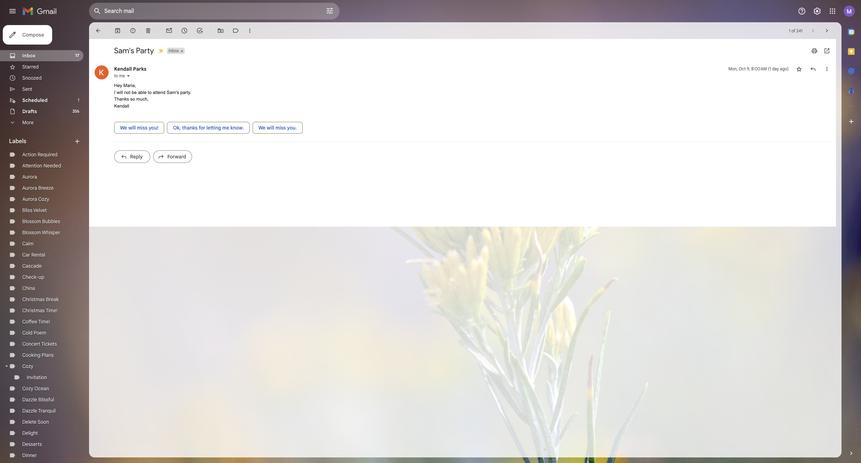 Task type: locate. For each thing, give the bounding box(es) containing it.
cold poem
[[22, 330, 46, 336]]

inbox right party
[[169, 48, 179, 53]]

1 horizontal spatial will
[[128, 125, 136, 131]]

0 horizontal spatial to
[[114, 73, 118, 78]]

1 horizontal spatial to
[[148, 90, 152, 95]]

letting
[[207, 125, 221, 131]]

cooking plans link
[[22, 352, 54, 358]]

aurora cozy
[[22, 196, 49, 202]]

0 horizontal spatial 1
[[78, 98, 79, 103]]

blossom whisper link
[[22, 230, 60, 236]]

to right able
[[148, 90, 152, 95]]

1 blossom from the top
[[22, 218, 41, 225]]

cozy ocean link
[[22, 386, 49, 392]]

we for we will miss you.
[[259, 125, 266, 131]]

we inside button
[[259, 125, 266, 131]]

dazzle tranquil link
[[22, 408, 56, 414]]

0 horizontal spatial inbox
[[22, 53, 36, 59]]

bliss velvet
[[22, 207, 47, 213]]

0 vertical spatial blossom
[[22, 218, 41, 225]]

sent link
[[22, 86, 32, 92]]

1 vertical spatial christmas
[[22, 308, 45, 314]]

blossom whisper
[[22, 230, 60, 236]]

1 miss from the left
[[137, 125, 148, 131]]

scheduled link
[[22, 97, 48, 103]]

we will miss you! button
[[114, 122, 165, 134]]

1 vertical spatial me
[[222, 125, 230, 131]]

older image
[[824, 27, 831, 34]]

invitation link
[[27, 374, 47, 381]]

2 aurora from the top
[[22, 185, 37, 191]]

1 horizontal spatial me
[[222, 125, 230, 131]]

thanks
[[182, 125, 198, 131]]

dazzle up "delete" at the left
[[22, 408, 37, 414]]

blossom
[[22, 218, 41, 225], [22, 230, 41, 236]]

aurora down attention
[[22, 174, 37, 180]]

miss
[[137, 125, 148, 131], [276, 125, 286, 131]]

0 vertical spatial dazzle
[[22, 397, 37, 403]]

ok, thanks for letting me know.
[[173, 125, 244, 131]]

forward
[[168, 154, 186, 160]]

inbox up starred link
[[22, 53, 36, 59]]

we inside button
[[120, 125, 127, 131]]

thanks
[[114, 96, 129, 102]]

christmas
[[22, 296, 45, 303], [22, 308, 45, 314]]

search mail image
[[91, 5, 104, 17]]

dazzle down cozy ocean link
[[22, 397, 37, 403]]

dazzle tranquil
[[22, 408, 56, 414]]

miss left you!
[[137, 125, 148, 131]]

sam's left party.
[[167, 90, 179, 95]]

drafts
[[22, 108, 37, 115]]

blossom bubbles
[[22, 218, 60, 225]]

aurora for 'aurora' link at the left of the page
[[22, 174, 37, 180]]

1 vertical spatial cozy
[[22, 363, 33, 370]]

invitation
[[27, 374, 47, 381]]

time! up poem on the bottom
[[38, 319, 50, 325]]

1 up 356
[[78, 98, 79, 103]]

blossom for blossom bubbles
[[22, 218, 41, 225]]

christmas up coffee time!
[[22, 308, 45, 314]]

china link
[[22, 285, 35, 291]]

2 kendall from the top
[[114, 103, 129, 108]]

break
[[46, 296, 59, 303]]

hey
[[114, 83, 122, 88]]

blossom up calm link at the bottom left of page
[[22, 230, 41, 236]]

None search field
[[89, 3, 340, 20]]

blossom down bliss velvet
[[22, 218, 41, 225]]

will left you!
[[128, 125, 136, 131]]

labels image
[[233, 27, 240, 34]]

so
[[130, 96, 135, 102]]

will inside we will miss you. button
[[267, 125, 275, 131]]

aurora down 'aurora' link at the left of the page
[[22, 185, 37, 191]]

car
[[22, 252, 30, 258]]

christmas down china
[[22, 296, 45, 303]]

0 vertical spatial christmas
[[22, 296, 45, 303]]

sam's up kendall parks on the top of the page
[[114, 46, 134, 55]]

me
[[119, 73, 125, 78], [222, 125, 230, 131]]

desserts
[[22, 441, 42, 448]]

poem
[[34, 330, 46, 336]]

1
[[790, 28, 791, 33], [78, 98, 79, 103]]

1 christmas from the top
[[22, 296, 45, 303]]

9,
[[748, 66, 751, 71]]

mon, oct 9, 8:00 am (1 day ago) cell
[[729, 65, 790, 72]]

0 horizontal spatial we
[[120, 125, 127, 131]]

christmas for christmas break
[[22, 296, 45, 303]]

inbox
[[169, 48, 179, 53], [22, 53, 36, 59]]

Not starred checkbox
[[796, 65, 803, 72]]

me left know.
[[222, 125, 230, 131]]

0 vertical spatial me
[[119, 73, 125, 78]]

tab list
[[842, 22, 862, 438]]

1 dazzle from the top
[[22, 397, 37, 403]]

1 for 1 of 241
[[790, 28, 791, 33]]

cozy left ocean
[[22, 386, 33, 392]]

required
[[38, 151, 58, 158]]

will right the i
[[117, 90, 123, 95]]

aurora
[[22, 174, 37, 180], [22, 185, 37, 191], [22, 196, 37, 202]]

1 inside labels navigation
[[78, 98, 79, 103]]

0 vertical spatial 1
[[790, 28, 791, 33]]

1 vertical spatial blossom
[[22, 230, 41, 236]]

miss inside button
[[137, 125, 148, 131]]

1 for 1
[[78, 98, 79, 103]]

ocean
[[34, 386, 49, 392]]

0 vertical spatial time!
[[46, 308, 58, 314]]

ok, thanks for letting me know. button
[[167, 122, 250, 134]]

dazzle for dazzle tranquil
[[22, 408, 37, 414]]

to up hey
[[114, 73, 118, 78]]

1 horizontal spatial miss
[[276, 125, 286, 131]]

cozy down breeze
[[38, 196, 49, 202]]

cozy down cooking
[[22, 363, 33, 370]]

attend
[[153, 90, 166, 95]]

blossom for blossom whisper
[[22, 230, 41, 236]]

concert tickets link
[[22, 341, 57, 347]]

inbox inside inbox button
[[169, 48, 179, 53]]

1 vertical spatial to
[[148, 90, 152, 95]]

8:00 am
[[752, 66, 768, 71]]

2 dazzle from the top
[[22, 408, 37, 414]]

0 vertical spatial sam's
[[114, 46, 134, 55]]

cooking plans
[[22, 352, 54, 358]]

day
[[773, 66, 780, 71]]

miss inside button
[[276, 125, 286, 131]]

2 horizontal spatial will
[[267, 125, 275, 131]]

2 vertical spatial aurora
[[22, 196, 37, 202]]

2 we from the left
[[259, 125, 266, 131]]

0 vertical spatial aurora
[[22, 174, 37, 180]]

kendall
[[114, 66, 132, 72], [114, 103, 129, 108]]

add to tasks image
[[196, 27, 203, 34]]

2 miss from the left
[[276, 125, 286, 131]]

0 vertical spatial to
[[114, 73, 118, 78]]

cozy
[[38, 196, 49, 202], [22, 363, 33, 370], [22, 386, 33, 392]]

1 vertical spatial 1
[[78, 98, 79, 103]]

0 horizontal spatial miss
[[137, 125, 148, 131]]

1 vertical spatial aurora
[[22, 185, 37, 191]]

car rental link
[[22, 252, 45, 258]]

we down thanks
[[120, 125, 127, 131]]

1 vertical spatial sam's
[[167, 90, 179, 95]]

1 we from the left
[[120, 125, 127, 131]]

party
[[136, 46, 154, 55]]

kendall down thanks
[[114, 103, 129, 108]]

1 of 241
[[790, 28, 803, 33]]

tranquil
[[38, 408, 56, 414]]

me left the show details 'image'
[[119, 73, 125, 78]]

0 vertical spatial kendall
[[114, 66, 132, 72]]

scheduled
[[22, 97, 48, 103]]

(1
[[769, 66, 772, 71]]

i
[[114, 90, 115, 95]]

aurora cozy link
[[22, 196, 49, 202]]

will left you.
[[267, 125, 275, 131]]

report spam image
[[130, 27, 137, 34]]

more
[[22, 119, 34, 126]]

you.
[[287, 125, 297, 131]]

miss left you.
[[276, 125, 286, 131]]

starred
[[22, 64, 39, 70]]

soon
[[38, 419, 49, 425]]

2 vertical spatial cozy
[[22, 386, 33, 392]]

1 horizontal spatial sam's
[[167, 90, 179, 95]]

3 aurora from the top
[[22, 196, 37, 202]]

1 horizontal spatial 1
[[790, 28, 791, 33]]

for
[[199, 125, 205, 131]]

dazzle blissful link
[[22, 397, 54, 403]]

1 vertical spatial kendall
[[114, 103, 129, 108]]

1 vertical spatial dazzle
[[22, 408, 37, 414]]

2 blossom from the top
[[22, 230, 41, 236]]

dinner
[[22, 452, 37, 459]]

labels
[[9, 138, 26, 145]]

snoozed link
[[22, 75, 42, 81]]

action
[[22, 151, 36, 158]]

coffee time!
[[22, 319, 50, 325]]

cold poem link
[[22, 330, 46, 336]]

concert tickets
[[22, 341, 57, 347]]

more button
[[0, 117, 84, 128]]

know.
[[231, 125, 244, 131]]

time!
[[46, 308, 58, 314], [38, 319, 50, 325]]

2 christmas from the top
[[22, 308, 45, 314]]

blissful
[[38, 397, 54, 403]]

sam's inside hey maria, i will not be able to attend sam's party. thanks so much, kendall
[[167, 90, 179, 95]]

miss for you!
[[137, 125, 148, 131]]

will inside we will miss you! button
[[128, 125, 136, 131]]

you!
[[149, 125, 159, 131]]

0 horizontal spatial will
[[117, 90, 123, 95]]

1 aurora from the top
[[22, 174, 37, 180]]

1 horizontal spatial we
[[259, 125, 266, 131]]

archive image
[[114, 27, 121, 34]]

snooze image
[[181, 27, 188, 34]]

kendall up to me
[[114, 66, 132, 72]]

inbox inside labels navigation
[[22, 53, 36, 59]]

time! down break
[[46, 308, 58, 314]]

1 horizontal spatial inbox
[[169, 48, 179, 53]]

1 left of
[[790, 28, 791, 33]]

1 vertical spatial time!
[[38, 319, 50, 325]]

aurora up bliss
[[22, 196, 37, 202]]

0 horizontal spatial sam's
[[114, 46, 134, 55]]

will for we will miss you!
[[128, 125, 136, 131]]

we right know.
[[259, 125, 266, 131]]



Task type: vqa. For each thing, say whether or not it's contained in the screenshot.
YOU in the left top of the page
no



Task type: describe. For each thing, give the bounding box(es) containing it.
able
[[138, 90, 147, 95]]

to inside hey maria, i will not be able to attend sam's party. thanks so much, kendall
[[148, 90, 152, 95]]

will inside hey maria, i will not be able to attend sam's party. thanks so much, kendall
[[117, 90, 123, 95]]

show details image
[[126, 74, 131, 78]]

cozy link
[[22, 363, 33, 370]]

inbox for inbox button
[[169, 48, 179, 53]]

sent
[[22, 86, 32, 92]]

coffee time! link
[[22, 319, 50, 325]]

forward link
[[153, 150, 192, 163]]

check-up link
[[22, 274, 44, 280]]

miss for you.
[[276, 125, 286, 131]]

17
[[75, 53, 79, 58]]

0 horizontal spatial me
[[119, 73, 125, 78]]

christmas break link
[[22, 296, 59, 303]]

action required link
[[22, 151, 58, 158]]

delete image
[[145, 27, 152, 34]]

compose button
[[3, 25, 52, 45]]

we will miss you!
[[120, 125, 159, 131]]

calm link
[[22, 241, 34, 247]]

inbox button
[[167, 48, 180, 54]]

gmail image
[[22, 4, 60, 18]]

check-up
[[22, 274, 44, 280]]

sam's party
[[114, 46, 154, 55]]

1 kendall from the top
[[114, 66, 132, 72]]

reply
[[130, 154, 143, 160]]

ok,
[[173, 125, 181, 131]]

reply link
[[114, 150, 150, 163]]

labels navigation
[[0, 22, 89, 463]]

delight link
[[22, 430, 38, 436]]

christmas time!
[[22, 308, 58, 314]]

christmas for christmas time!
[[22, 308, 45, 314]]

we for we will miss you!
[[120, 125, 127, 131]]

aurora link
[[22, 174, 37, 180]]

christmas break
[[22, 296, 59, 303]]

mon, oct 9, 8:00 am (1 day ago)
[[729, 66, 790, 71]]

inbox link
[[22, 53, 36, 59]]

compose
[[22, 32, 44, 38]]

attention needed link
[[22, 163, 61, 169]]

kendall inside hey maria, i will not be able to attend sam's party. thanks so much, kendall
[[114, 103, 129, 108]]

tickets
[[41, 341, 57, 347]]

more image
[[247, 27, 254, 34]]

Search mail text field
[[104, 8, 306, 15]]

we will miss you. button
[[253, 122, 303, 134]]

attention
[[22, 163, 42, 169]]

dazzle for dazzle blissful
[[22, 397, 37, 403]]

me inside button
[[222, 125, 230, 131]]

delete soon link
[[22, 419, 49, 425]]

starred link
[[22, 64, 39, 70]]

inbox for inbox link
[[22, 53, 36, 59]]

advanced search options image
[[323, 4, 337, 18]]

main menu image
[[8, 7, 17, 15]]

cozy for cozy link
[[22, 363, 33, 370]]

cascade
[[22, 263, 42, 269]]

241
[[797, 28, 803, 33]]

delete soon
[[22, 419, 49, 425]]

aurora for aurora breeze
[[22, 185, 37, 191]]

356
[[72, 109, 79, 114]]

party.
[[181, 90, 192, 95]]

move to image
[[217, 27, 224, 34]]

whisper
[[42, 230, 60, 236]]

car rental
[[22, 252, 45, 258]]

ago)
[[781, 66, 790, 71]]

aurora breeze link
[[22, 185, 54, 191]]

settings image
[[814, 7, 822, 15]]

parks
[[133, 66, 147, 72]]

much,
[[136, 96, 149, 102]]

attention needed
[[22, 163, 61, 169]]

dinner link
[[22, 452, 37, 459]]

time! for coffee time!
[[38, 319, 50, 325]]

cozy for cozy ocean
[[22, 386, 33, 392]]

concert
[[22, 341, 40, 347]]

calm
[[22, 241, 34, 247]]

bliss velvet link
[[22, 207, 47, 213]]

snoozed
[[22, 75, 42, 81]]

back to inbox image
[[95, 27, 102, 34]]

drafts link
[[22, 108, 37, 115]]

0 vertical spatial cozy
[[38, 196, 49, 202]]

cold
[[22, 330, 32, 336]]

coffee
[[22, 319, 37, 325]]

mon,
[[729, 66, 739, 71]]

will for we will miss you.
[[267, 125, 275, 131]]

hey maria, i will not be able to attend sam's party. thanks so much, kendall
[[114, 83, 192, 108]]

delete
[[22, 419, 37, 425]]

kendall parks
[[114, 66, 147, 72]]

cozy ocean
[[22, 386, 49, 392]]

cooking
[[22, 352, 40, 358]]

christmas time! link
[[22, 308, 58, 314]]

we will miss you.
[[259, 125, 297, 131]]

blossom bubbles link
[[22, 218, 60, 225]]

oct
[[740, 66, 746, 71]]

maria,
[[124, 83, 136, 88]]

cascade link
[[22, 263, 42, 269]]

support image
[[799, 7, 807, 15]]

not starred image
[[796, 65, 803, 72]]

not
[[124, 90, 131, 95]]

labels heading
[[9, 138, 74, 145]]

china
[[22, 285, 35, 291]]

be
[[132, 90, 137, 95]]

action required
[[22, 151, 58, 158]]

of
[[792, 28, 796, 33]]

aurora for aurora cozy
[[22, 196, 37, 202]]

time! for christmas time!
[[46, 308, 58, 314]]



